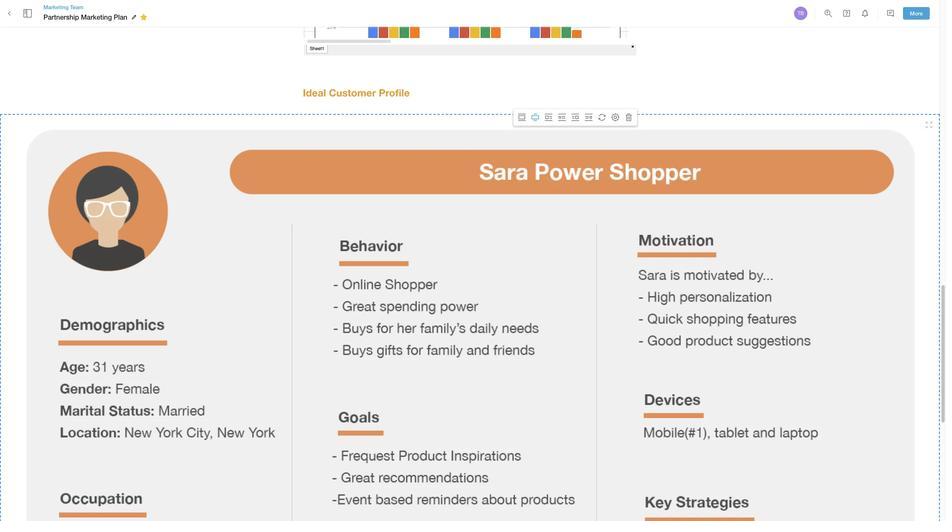 Task type: vqa. For each thing, say whether or not it's contained in the screenshot.
 field
no



Task type: locate. For each thing, give the bounding box(es) containing it.
marketing up partnership
[[43, 4, 69, 10]]

marketing
[[43, 4, 69, 10], [81, 13, 112, 21]]

profile
[[379, 87, 410, 99]]

marketing team link
[[43, 3, 150, 11]]

ideal customer profile
[[303, 87, 410, 99]]

marketing team
[[43, 4, 83, 10]]

tb
[[798, 10, 804, 16]]

0 vertical spatial marketing
[[43, 4, 69, 10]]

1 vertical spatial marketing
[[81, 13, 112, 21]]

more
[[910, 10, 923, 17]]

tb button
[[793, 5, 809, 21]]

team
[[70, 4, 83, 10]]

0 horizontal spatial marketing
[[43, 4, 69, 10]]

marketing down marketing team link
[[81, 13, 112, 21]]



Task type: describe. For each thing, give the bounding box(es) containing it.
more button
[[903, 7, 930, 20]]

partnership marketing plan
[[43, 13, 127, 21]]

partnership
[[43, 13, 79, 21]]

remove favorite image
[[139, 12, 149, 22]]

plan
[[114, 13, 127, 21]]

ideal
[[303, 87, 326, 99]]

1 horizontal spatial marketing
[[81, 13, 112, 21]]

customer
[[329, 87, 376, 99]]



